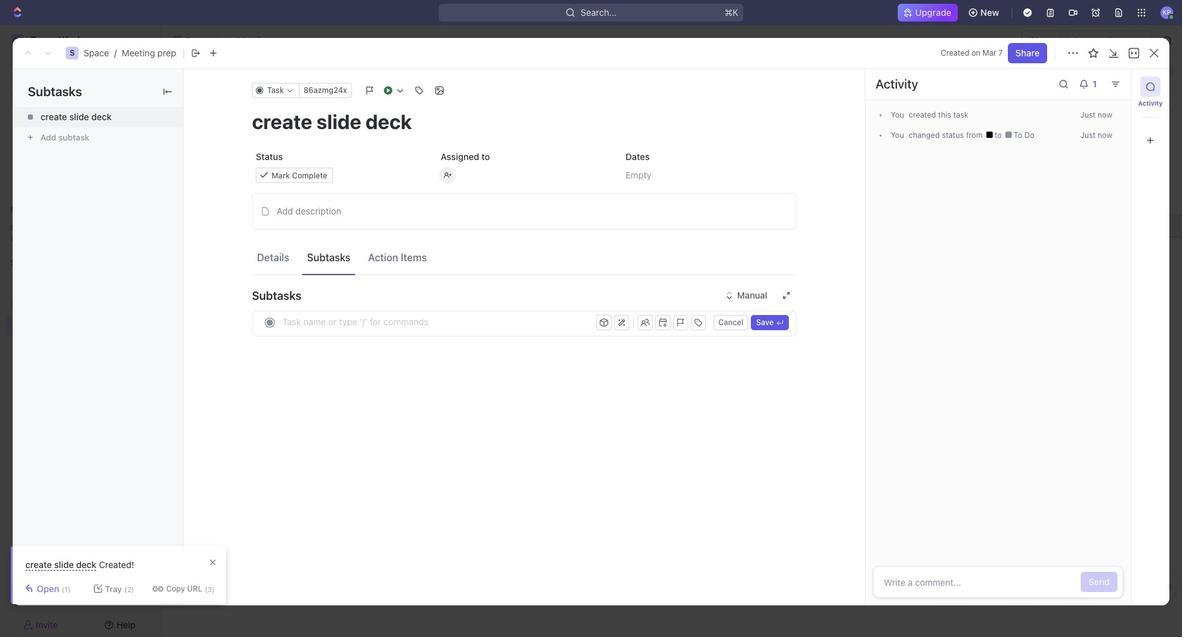Task type: describe. For each thing, give the bounding box(es) containing it.
add subtask button
[[13, 127, 183, 148]]

0 horizontal spatial create slide deck link
[[13, 107, 183, 127]]

space inside space / meeting prep |
[[84, 48, 109, 58]]

you for you
[[891, 130, 904, 140]]

1 vertical spatial create
[[227, 221, 254, 232]]

assigned to
[[441, 151, 490, 162]]

board
[[227, 66, 251, 76]]

url
[[187, 585, 202, 594]]

excel & csv
[[1131, 584, 1172, 592]]

action
[[368, 252, 398, 263]]

meeting inside space / meeting prep |
[[122, 48, 155, 58]]

86azmg24x button
[[299, 83, 352, 98]]

to do
[[1012, 130, 1035, 140]]

complete
[[292, 171, 327, 180]]

86azmg24x
[[304, 86, 347, 95]]

excel
[[1131, 584, 1149, 592]]

excel & csv link
[[1116, 571, 1176, 603]]

action items
[[368, 252, 427, 263]]

you for you created this task
[[891, 110, 904, 120]]

empty
[[626, 170, 652, 181]]

kp
[[1163, 8, 1172, 16]]

manual
[[737, 290, 768, 301]]

subtasks button
[[252, 281, 797, 311]]

search
[[945, 66, 975, 76]]

1 horizontal spatial s
[[70, 48, 75, 58]]

just for changed status from
[[1081, 130, 1096, 140]]

0 horizontal spatial meeting prep link
[[122, 48, 176, 58]]

7
[[999, 48, 1003, 58]]

add left 'details' button
[[227, 243, 244, 254]]

activity inside task sidebar navigation tab list
[[1139, 99, 1163, 107]]

⌘k
[[725, 7, 739, 18]]

(1)
[[62, 586, 70, 594]]

1
[[1093, 79, 1097, 89]]

hide button
[[981, 62, 1019, 80]]

0 vertical spatial subtasks
[[28, 84, 82, 99]]

docs
[[30, 109, 51, 120]]

created
[[909, 110, 936, 120]]

1 vertical spatial space, , element
[[66, 47, 79, 60]]

sidebar.
[[10, 233, 39, 243]]

home
[[30, 66, 55, 77]]

to left your
[[100, 223, 107, 232]]

subtasks for subtasks button
[[307, 252, 351, 263]]

1 button
[[1074, 74, 1106, 94]]

details
[[257, 252, 289, 263]]

1 horizontal spatial meeting
[[237, 35, 271, 46]]

mark complete button
[[252, 164, 427, 187]]

customize
[[1038, 66, 1083, 76]]

docs link
[[5, 105, 156, 125]]

home link
[[5, 61, 156, 82]]

action items button
[[363, 246, 432, 269]]

share button up customize button
[[1023, 30, 1062, 51]]

prep inside space / meeting prep |
[[157, 48, 176, 58]]

favorites
[[67, 223, 98, 232]]

copy
[[166, 585, 185, 594]]

share button right 7
[[1008, 43, 1048, 63]]

task
[[954, 110, 969, 120]]

mark complete
[[272, 171, 327, 180]]

changed status from
[[907, 130, 985, 140]]

subtask
[[58, 132, 89, 142]]

csv
[[1158, 584, 1172, 592]]

favorites button
[[5, 203, 56, 218]]

dashboards link
[[5, 126, 156, 146]]

task sidebar navigation tab list
[[1137, 77, 1165, 151]]

tray (2)
[[105, 584, 134, 594]]

items
[[401, 252, 427, 263]]

new
[[981, 7, 1000, 18]]

automations button
[[1068, 31, 1133, 50]]

0 horizontal spatial add task
[[227, 243, 265, 254]]

now for created this task
[[1098, 110, 1113, 120]]

subtasks button
[[302, 246, 356, 269]]

1 vertical spatial create slide deck link
[[224, 217, 805, 235]]

2 vertical spatial add task button
[[222, 241, 270, 257]]

create slide deck created!
[[25, 560, 134, 571]]

click
[[10, 223, 30, 232]]

/ inside space / meeting prep |
[[114, 48, 117, 58]]

do
[[1025, 130, 1035, 140]]

just for created this task
[[1081, 110, 1096, 120]]

add subtask
[[41, 132, 89, 142]]

task sidebar content section
[[863, 69, 1131, 606]]

search...
[[581, 7, 617, 18]]

s space /
[[175, 35, 219, 46]]

your
[[110, 223, 125, 232]]

space, , element inside sidebar navigation
[[11, 299, 24, 312]]

assigned
[[441, 151, 479, 162]]

space link
[[84, 48, 109, 58]]

Edit task name text field
[[252, 110, 797, 134]]

dashboards
[[30, 130, 80, 141]]

send button
[[1081, 573, 1118, 593]]

&
[[1151, 584, 1156, 592]]

new button
[[963, 3, 1007, 23]]

(3)
[[205, 586, 215, 594]]

created on mar 7
[[941, 48, 1003, 58]]

task button
[[252, 83, 299, 98]]

to for to add favorites to your sidebar.
[[42, 223, 49, 232]]

s inside navigation
[[15, 300, 20, 310]]

0 vertical spatial slide
[[69, 111, 89, 122]]

(2)
[[125, 586, 134, 594]]



Task type: vqa. For each thing, say whether or not it's contained in the screenshot.
Tree in the Sidebar NAVIGATION
no



Task type: locate. For each thing, give the bounding box(es) containing it.
deck left created!
[[76, 560, 97, 571]]

prep left | at the top left
[[157, 48, 176, 58]]

meeting right space link
[[122, 48, 155, 58]]

to add favorites to your sidebar.
[[10, 223, 125, 243]]

just now down 1
[[1081, 110, 1113, 120]]

create
[[41, 111, 67, 122], [227, 221, 254, 232], [25, 560, 52, 571]]

1 vertical spatial add task button
[[270, 177, 324, 192]]

just now for created this task
[[1081, 110, 1113, 120]]

space up "home" link
[[84, 48, 109, 58]]

just down search tasks... text box
[[1081, 130, 1096, 140]]

0 horizontal spatial /
[[114, 48, 117, 58]]

tray
[[105, 584, 122, 594]]

0 vertical spatial create slide deck
[[41, 111, 112, 122]]

1 horizontal spatial activity
[[1139, 99, 1163, 107]]

space, , element up "home" link
[[66, 47, 79, 60]]

details button
[[252, 246, 295, 269]]

0 vertical spatial activity
[[876, 77, 919, 91]]

just now for changed status from
[[1081, 130, 1113, 140]]

1 vertical spatial meeting
[[122, 48, 155, 58]]

now down 1 "dropdown button"
[[1098, 110, 1113, 120]]

mark
[[272, 171, 290, 180]]

2 vertical spatial space, , element
[[11, 299, 24, 312]]

0 horizontal spatial space
[[84, 48, 109, 58]]

2 vertical spatial s
[[15, 300, 20, 310]]

s down spaces
[[15, 300, 20, 310]]

invite user image
[[23, 620, 33, 631]]

0 horizontal spatial create slide deck
[[41, 111, 112, 122]]

subtasks inside dropdown button
[[252, 289, 302, 302]]

slide up (1) at bottom left
[[54, 560, 74, 571]]

add down automations button in the right top of the page
[[1100, 66, 1114, 76]]

create up 'details' button
[[227, 221, 254, 232]]

to
[[995, 130, 1004, 140], [1014, 130, 1023, 140], [482, 151, 490, 162], [42, 223, 49, 232], [100, 223, 107, 232]]

deck down add description
[[278, 221, 299, 232]]

now down search tasks... text box
[[1098, 130, 1113, 140]]

1 horizontal spatial prep
[[273, 35, 293, 46]]

0 vertical spatial add task button
[[1095, 64, 1138, 79]]

2 vertical spatial add task
[[227, 243, 265, 254]]

list link
[[186, 62, 203, 80]]

add
[[52, 223, 65, 232]]

to left do
[[1014, 130, 1023, 140]]

meeting prep link left | at the top left
[[122, 48, 176, 58]]

created!
[[99, 560, 134, 571]]

save button
[[751, 315, 789, 331]]

meeting up board
[[237, 35, 271, 46]]

/
[[216, 35, 219, 46], [114, 48, 117, 58]]

subtasks for subtasks dropdown button
[[252, 289, 302, 302]]

1 vertical spatial you
[[891, 130, 904, 140]]

add description
[[277, 206, 341, 217]]

slide up dashboards link
[[69, 111, 89, 122]]

1 vertical spatial slide
[[256, 221, 276, 232]]

description
[[296, 206, 341, 217]]

Task name or type '/' for commands text field
[[282, 312, 594, 332]]

add task button
[[1095, 64, 1138, 79], [270, 177, 324, 192], [222, 241, 270, 257]]

manual button
[[720, 286, 775, 306], [720, 286, 775, 306]]

|
[[183, 47, 185, 59]]

1 now from the top
[[1098, 110, 1113, 120]]

s inside s space /
[[175, 37, 180, 44]]

invite button
[[5, 617, 77, 634]]

create slide deck up dashboards link
[[41, 111, 112, 122]]

send
[[1089, 577, 1110, 588]]

copy url (3)
[[166, 585, 215, 594]]

2 vertical spatial slide
[[54, 560, 74, 571]]

1 vertical spatial s
[[70, 48, 75, 58]]

status
[[942, 130, 964, 140]]

2 horizontal spatial add task
[[1100, 66, 1133, 76]]

changed
[[909, 130, 940, 140]]

1 horizontal spatial meeting prep link
[[221, 33, 296, 48]]

task
[[1116, 66, 1133, 76], [267, 86, 284, 95], [302, 179, 319, 189], [246, 243, 265, 254]]

subtasks down 'details' button
[[252, 289, 302, 302]]

1 horizontal spatial create slide deck link
[[224, 217, 805, 235]]

task inside dropdown button
[[267, 86, 284, 95]]

0 horizontal spatial subtasks
[[28, 84, 82, 99]]

s up "home" link
[[70, 48, 75, 58]]

0 vertical spatial s
[[175, 37, 180, 44]]

space / meeting prep |
[[84, 47, 185, 59]]

space, , element up space / meeting prep |
[[172, 35, 182, 46]]

add task
[[1100, 66, 1133, 76], [286, 179, 319, 189], [227, 243, 265, 254]]

0 vertical spatial create slide deck link
[[13, 107, 183, 127]]

1 horizontal spatial add task
[[286, 179, 319, 189]]

2 just from the top
[[1081, 130, 1096, 140]]

0 vertical spatial just
[[1081, 110, 1096, 120]]

create slide deck link
[[13, 107, 183, 127], [224, 217, 805, 235]]

to right assigned
[[482, 151, 490, 162]]

subtasks
[[28, 84, 82, 99], [307, 252, 351, 263], [252, 289, 302, 302]]

0 horizontal spatial space, , element
[[11, 299, 24, 312]]

create up open
[[25, 560, 52, 571]]

list
[[188, 66, 203, 76]]

to left to do
[[995, 130, 1004, 140]]

1 vertical spatial add task
[[286, 179, 319, 189]]

0 vertical spatial share
[[1030, 35, 1054, 46]]

1 vertical spatial prep
[[157, 48, 176, 58]]

upgrade link
[[898, 4, 958, 22]]

1 horizontal spatial space, , element
[[66, 47, 79, 60]]

0 vertical spatial just now
[[1081, 110, 1113, 120]]

just
[[1081, 110, 1096, 120], [1081, 130, 1096, 140]]

0 vertical spatial space
[[185, 35, 210, 46]]

space, , element down spaces
[[11, 299, 24, 312]]

this
[[939, 110, 952, 120]]

0 vertical spatial prep
[[273, 35, 293, 46]]

upgrade
[[916, 7, 952, 18]]

subtasks down home
[[28, 84, 82, 99]]

0 vertical spatial /
[[216, 35, 219, 46]]

subtasks inside button
[[307, 252, 351, 263]]

sidebar navigation
[[0, 25, 162, 638]]

1 vertical spatial subtasks
[[307, 252, 351, 263]]

open (1)
[[37, 584, 70, 595]]

1 just now from the top
[[1081, 110, 1113, 120]]

0 vertical spatial create
[[41, 111, 67, 122]]

2 horizontal spatial s
[[175, 37, 180, 44]]

share right 7
[[1016, 48, 1040, 58]]

0 vertical spatial you
[[891, 110, 904, 120]]

2 horizontal spatial space, , element
[[172, 35, 182, 46]]

meeting prep
[[237, 35, 293, 46]]

create slide deck up 'details' button
[[227, 221, 299, 232]]

1 vertical spatial just now
[[1081, 130, 1113, 140]]

deck up add subtask button
[[91, 111, 112, 122]]

1 vertical spatial /
[[114, 48, 117, 58]]

cancel
[[719, 318, 744, 327]]

cancel button
[[714, 315, 749, 331]]

to left add
[[42, 223, 49, 232]]

just now
[[1081, 110, 1113, 120], [1081, 130, 1113, 140]]

1 vertical spatial create slide deck
[[227, 221, 299, 232]]

0 horizontal spatial meeting
[[122, 48, 155, 58]]

0 horizontal spatial s
[[15, 300, 20, 310]]

1 horizontal spatial space
[[185, 35, 210, 46]]

s up space / meeting prep |
[[175, 37, 180, 44]]

2 you from the top
[[891, 130, 904, 140]]

0 horizontal spatial activity
[[876, 77, 919, 91]]

from
[[967, 130, 983, 140]]

to for to
[[995, 130, 1004, 140]]

empty button
[[622, 164, 797, 187]]

1 horizontal spatial /
[[216, 35, 219, 46]]

1 horizontal spatial subtasks
[[252, 289, 302, 302]]

just now down search tasks... text box
[[1081, 130, 1113, 140]]

you
[[891, 110, 904, 120], [891, 130, 904, 140]]

0 vertical spatial add task
[[1100, 66, 1133, 76]]

add description button
[[257, 201, 792, 222]]

you created this task
[[891, 110, 969, 120]]

open
[[37, 584, 59, 595]]

create up dashboards
[[41, 111, 67, 122]]

space up | at the top left
[[185, 35, 210, 46]]

board link
[[224, 62, 251, 80]]

add up add description
[[286, 179, 300, 189]]

spaces
[[10, 258, 37, 268]]

2 vertical spatial subtasks
[[252, 289, 302, 302]]

0 vertical spatial space, , element
[[172, 35, 182, 46]]

inbox
[[30, 87, 53, 98]]

1 vertical spatial deck
[[278, 221, 299, 232]]

you left changed
[[891, 130, 904, 140]]

prep up task dropdown button
[[273, 35, 293, 46]]

dates
[[626, 151, 650, 162]]

add left description
[[277, 206, 293, 217]]

kp button
[[1157, 3, 1178, 23]]

meeting prep link up board
[[221, 33, 296, 48]]

2 horizontal spatial subtasks
[[307, 252, 351, 263]]

1 vertical spatial activity
[[1139, 99, 1163, 107]]

you left created
[[891, 110, 904, 120]]

subtasks down description
[[307, 252, 351, 263]]

status
[[256, 151, 283, 162]]

add down docs
[[41, 132, 56, 142]]

2 just now from the top
[[1081, 130, 1113, 140]]

automations
[[1074, 35, 1127, 46]]

on
[[972, 48, 981, 58]]

0 vertical spatial meeting
[[237, 35, 271, 46]]

share up customize button
[[1030, 35, 1054, 46]]

favorites
[[10, 205, 43, 215]]

invite
[[36, 620, 58, 631]]

1 vertical spatial share
[[1016, 48, 1040, 58]]

now for changed status from
[[1098, 130, 1113, 140]]

search button
[[929, 62, 978, 80]]

slide
[[69, 111, 89, 122], [256, 221, 276, 232], [54, 560, 74, 571]]

0 vertical spatial now
[[1098, 110, 1113, 120]]

created
[[941, 48, 970, 58]]

2 vertical spatial deck
[[76, 560, 97, 571]]

1 vertical spatial now
[[1098, 130, 1113, 140]]

meeting prep link
[[221, 33, 296, 48], [122, 48, 176, 58]]

2 vertical spatial create
[[25, 560, 52, 571]]

1 horizontal spatial create slide deck
[[227, 221, 299, 232]]

activity inside task sidebar content section
[[876, 77, 919, 91]]

1 vertical spatial just
[[1081, 130, 1096, 140]]

1 you from the top
[[891, 110, 904, 120]]

customize button
[[1022, 62, 1086, 80]]

Search tasks... text field
[[1048, 92, 1175, 111]]

space, , element
[[172, 35, 182, 46], [66, 47, 79, 60], [11, 299, 24, 312]]

activity
[[876, 77, 919, 91], [1139, 99, 1163, 107]]

to for to do
[[1014, 130, 1023, 140]]

slide up 'details' button
[[256, 221, 276, 232]]

0 horizontal spatial prep
[[157, 48, 176, 58]]

s
[[175, 37, 180, 44], [70, 48, 75, 58], [15, 300, 20, 310]]

0 vertical spatial deck
[[91, 111, 112, 122]]

just down 1 "dropdown button"
[[1081, 110, 1096, 120]]

1 vertical spatial space
[[84, 48, 109, 58]]

prep
[[273, 35, 293, 46], [157, 48, 176, 58]]

1 just from the top
[[1081, 110, 1096, 120]]

2 now from the top
[[1098, 130, 1113, 140]]



